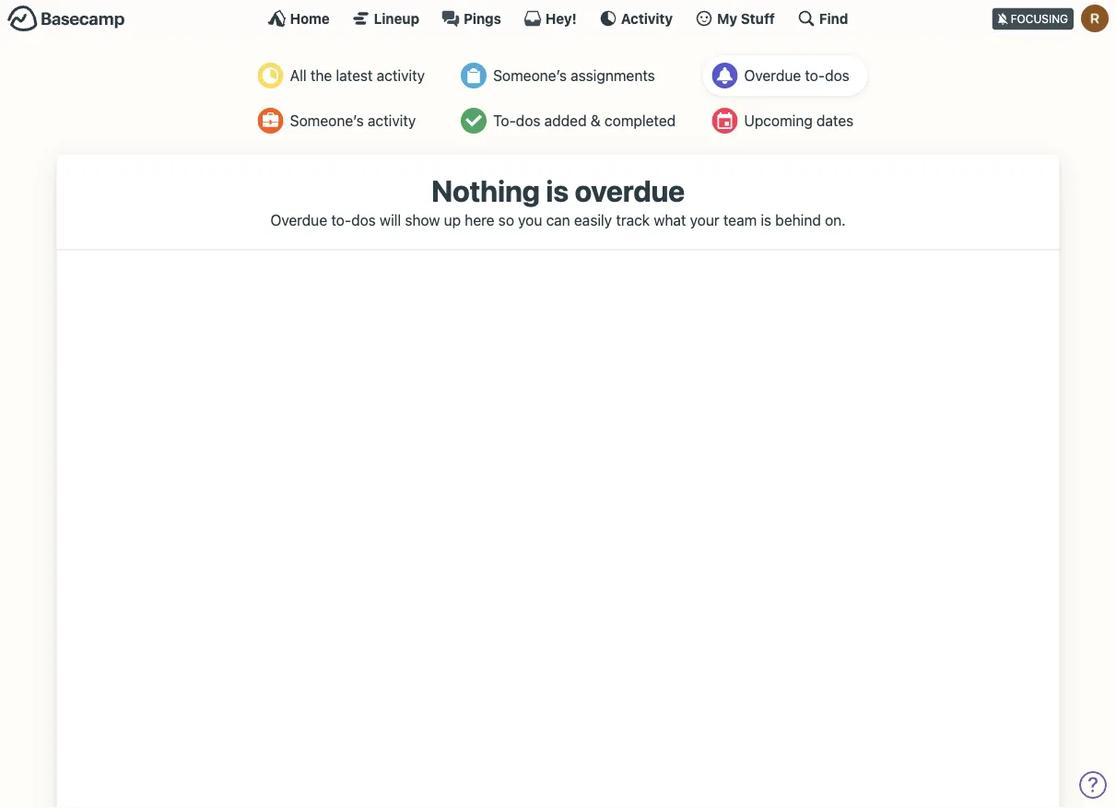 Task type: locate. For each thing, give the bounding box(es) containing it.
to-
[[805, 67, 826, 84], [331, 211, 351, 229]]

0 vertical spatial to-
[[805, 67, 826, 84]]

activity
[[377, 67, 425, 84], [368, 112, 416, 130]]

completed
[[605, 112, 676, 130]]

on.
[[826, 211, 846, 229]]

0 vertical spatial is
[[546, 173, 569, 208]]

to- inside nothing is overdue overdue to-dos will show up here so you can easily track what your team is behind on.
[[331, 211, 351, 229]]

1 horizontal spatial to-
[[805, 67, 826, 84]]

you
[[518, 211, 543, 229]]

someone's up to-
[[494, 67, 567, 84]]

your
[[690, 211, 720, 229]]

my
[[718, 10, 738, 26]]

all the latest activity link
[[249, 55, 439, 96]]

dos
[[826, 67, 850, 84], [516, 112, 541, 130], [351, 211, 376, 229]]

dos up dates
[[826, 67, 850, 84]]

my stuff button
[[695, 9, 775, 28]]

the
[[311, 67, 332, 84]]

2 horizontal spatial dos
[[826, 67, 850, 84]]

someone's down the at the left top
[[290, 112, 364, 130]]

1 horizontal spatial someone's
[[494, 67, 567, 84]]

someone's assignments link
[[452, 55, 690, 96]]

assignment image
[[461, 63, 487, 89]]

activity down all the latest activity
[[368, 112, 416, 130]]

is up can
[[546, 173, 569, 208]]

overdue
[[575, 173, 685, 208]]

activity right latest
[[377, 67, 425, 84]]

1 horizontal spatial dos
[[516, 112, 541, 130]]

1 horizontal spatial overdue
[[745, 67, 802, 84]]

find
[[820, 10, 849, 26]]

what
[[654, 211, 687, 229]]

1 vertical spatial someone's
[[290, 112, 364, 130]]

overdue
[[745, 67, 802, 84], [271, 211, 328, 229]]

0 vertical spatial dos
[[826, 67, 850, 84]]

0 horizontal spatial dos
[[351, 211, 376, 229]]

overdue up upcoming
[[745, 67, 802, 84]]

to- left will
[[331, 211, 351, 229]]

0 vertical spatial overdue
[[745, 67, 802, 84]]

behind
[[776, 211, 822, 229]]

can
[[547, 211, 571, 229]]

overdue left will
[[271, 211, 328, 229]]

dos left added
[[516, 112, 541, 130]]

overdue to-dos
[[745, 67, 850, 84]]

1 vertical spatial to-
[[331, 211, 351, 229]]

0 horizontal spatial someone's
[[290, 112, 364, 130]]

nothing is overdue overdue to-dos will show up here so you can easily track what your team is behind on.
[[271, 173, 846, 229]]

pings button
[[442, 9, 502, 28]]

nothing
[[432, 173, 540, 208]]

1 vertical spatial is
[[761, 211, 772, 229]]

so
[[499, 211, 515, 229]]

schedule image
[[712, 108, 738, 134]]

dos left will
[[351, 211, 376, 229]]

is
[[546, 173, 569, 208], [761, 211, 772, 229]]

all the latest activity
[[290, 67, 425, 84]]

my stuff
[[718, 10, 775, 26]]

0 vertical spatial activity
[[377, 67, 425, 84]]

all
[[290, 67, 307, 84]]

&
[[591, 112, 601, 130]]

0 horizontal spatial is
[[546, 173, 569, 208]]

2 vertical spatial dos
[[351, 211, 376, 229]]

todo image
[[461, 108, 487, 134]]

stuff
[[741, 10, 775, 26]]

0 vertical spatial someone's
[[494, 67, 567, 84]]

is right team
[[761, 211, 772, 229]]

assignments
[[571, 67, 655, 84]]

someone's for someone's activity
[[290, 112, 364, 130]]

1 vertical spatial overdue
[[271, 211, 328, 229]]

to- up upcoming dates
[[805, 67, 826, 84]]

0 horizontal spatial to-
[[331, 211, 351, 229]]

someone's for someone's assignments
[[494, 67, 567, 84]]

track
[[616, 211, 650, 229]]

someone's
[[494, 67, 567, 84], [290, 112, 364, 130]]

0 horizontal spatial overdue
[[271, 211, 328, 229]]



Task type: vqa. For each thing, say whether or not it's contained in the screenshot.
person report image
yes



Task type: describe. For each thing, give the bounding box(es) containing it.
overdue to-dos link
[[703, 55, 868, 96]]

hey!
[[546, 10, 577, 26]]

ruby image
[[1082, 5, 1109, 32]]

person report image
[[258, 108, 284, 134]]

overdue inside 'overdue to-dos' link
[[745, 67, 802, 84]]

upcoming dates
[[745, 112, 854, 130]]

pings
[[464, 10, 502, 26]]

activity report image
[[258, 63, 284, 89]]

activity
[[621, 10, 673, 26]]

someone's activity
[[290, 112, 416, 130]]

1 horizontal spatial is
[[761, 211, 772, 229]]

someone's assignments
[[494, 67, 655, 84]]

main element
[[0, 0, 1117, 36]]

latest
[[336, 67, 373, 84]]

focusing button
[[993, 0, 1117, 36]]

upcoming
[[745, 112, 813, 130]]

switch accounts image
[[7, 5, 125, 33]]

to-
[[494, 112, 516, 130]]

home
[[290, 10, 330, 26]]

lineup
[[374, 10, 420, 26]]

overdue inside nothing is overdue overdue to-dos will show up here so you can easily track what your team is behind on.
[[271, 211, 328, 229]]

hey! button
[[524, 9, 577, 28]]

reports image
[[712, 63, 738, 89]]

activity link
[[599, 9, 673, 28]]

added
[[545, 112, 587, 130]]

focusing
[[1011, 12, 1069, 25]]

show
[[405, 211, 440, 229]]

someone's activity link
[[249, 101, 439, 141]]

to-dos added & completed link
[[452, 101, 690, 141]]

upcoming dates link
[[703, 101, 868, 141]]

to-dos added & completed
[[494, 112, 676, 130]]

team
[[724, 211, 757, 229]]

here
[[465, 211, 495, 229]]

find button
[[798, 9, 849, 28]]

dates
[[817, 112, 854, 130]]

1 vertical spatial activity
[[368, 112, 416, 130]]

lineup link
[[352, 9, 420, 28]]

easily
[[575, 211, 612, 229]]

home link
[[268, 9, 330, 28]]

dos inside nothing is overdue overdue to-dos will show up here so you can easily track what your team is behind on.
[[351, 211, 376, 229]]

up
[[444, 211, 461, 229]]

1 vertical spatial dos
[[516, 112, 541, 130]]

will
[[380, 211, 401, 229]]



